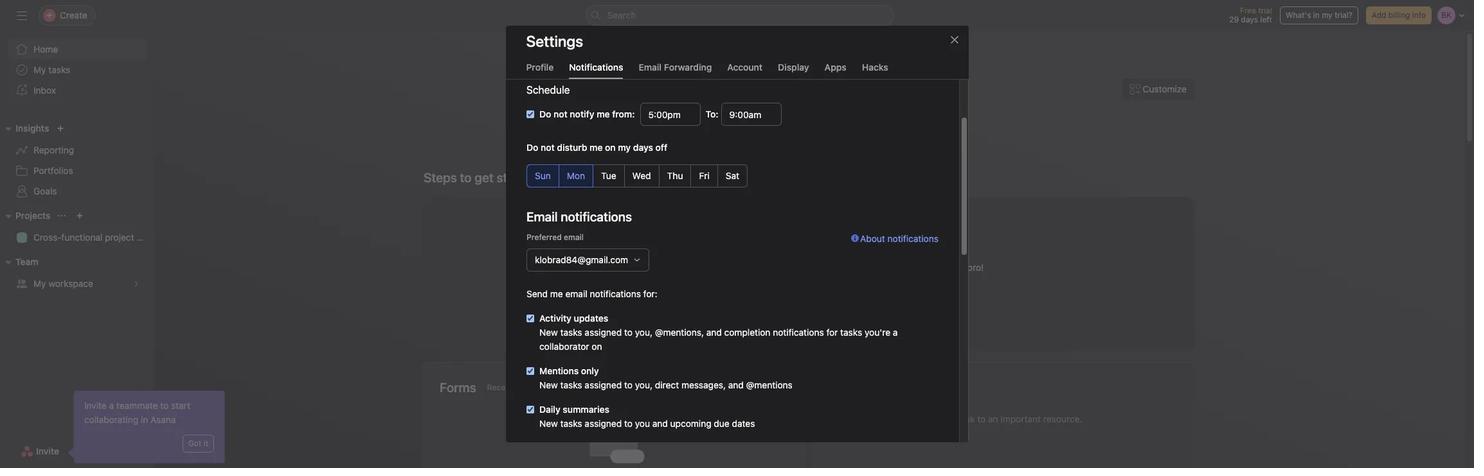 Task type: locate. For each thing, give the bounding box(es) containing it.
free
[[1240, 6, 1256, 15]]

None checkbox
[[526, 315, 534, 323], [526, 406, 534, 414], [526, 315, 534, 323], [526, 406, 534, 414]]

to left start
[[160, 401, 169, 412]]

2 vertical spatial new
[[539, 419, 558, 430]]

assigned down summaries
[[584, 419, 622, 430]]

mentions
[[539, 366, 578, 377]]

tasks up collaborator
[[560, 327, 582, 338]]

not left disturb
[[540, 142, 554, 153]]

email down email notifications
[[564, 233, 583, 242]]

upcoming
[[670, 419, 711, 430]]

tasks down "home"
[[48, 64, 70, 75]]

trial?
[[1335, 10, 1353, 20]]

1 new from the top
[[539, 327, 558, 338]]

due
[[714, 419, 729, 430]]

updates
[[574, 313, 608, 324]]

0 vertical spatial asana
[[940, 262, 965, 273]]

on for my
[[605, 142, 615, 153]]

1 horizontal spatial invite
[[84, 401, 107, 412]]

0 vertical spatial a
[[893, 327, 898, 338]]

do for do not notify me from:
[[539, 109, 551, 120]]

0 vertical spatial on
[[605, 142, 615, 153]]

1 vertical spatial not
[[540, 142, 554, 153]]

0 horizontal spatial and
[[652, 419, 668, 430]]

your way!
[[834, 237, 900, 255]]

asana right an
[[940, 262, 965, 273]]

1 vertical spatial my
[[33, 278, 46, 289]]

email up updates
[[565, 289, 587, 300]]

3 assigned from the top
[[584, 419, 622, 430]]

to inside the invite a teammate to start collaborating in asana got it
[[160, 401, 169, 412]]

0 horizontal spatial on
[[592, 341, 602, 352]]

home link
[[8, 39, 147, 60]]

do for do not disturb me on my days off
[[526, 142, 538, 153]]

new inside activity updates new tasks assigned to you, @mentions, and completion notifications for tasks you're a collaborator on
[[539, 327, 558, 338]]

reports
[[572, 443, 603, 454]]

1 horizontal spatial asana
[[940, 262, 965, 273]]

activity
[[539, 313, 571, 324]]

to right going in the right bottom of the page
[[881, 262, 889, 273]]

customize button
[[1122, 78, 1195, 101]]

0 horizontal spatial invite
[[36, 446, 59, 457]]

and right 'you'
[[652, 419, 668, 430]]

1 vertical spatial in
[[141, 415, 148, 426]]

assigned inside mentions only new tasks assigned to you, direct messages, and @mentions
[[584, 380, 622, 391]]

not
[[553, 109, 567, 120], [540, 142, 554, 153]]

tue button
[[593, 165, 624, 188]]

weekly reports
[[539, 443, 603, 454]]

1 horizontal spatial you're
[[865, 327, 890, 338]]

assigned
[[584, 327, 622, 338], [584, 380, 622, 391], [584, 419, 622, 430]]

and
[[706, 327, 722, 338], [728, 380, 744, 391], [652, 419, 668, 430]]

direct
[[655, 380, 679, 391]]

you, inside activity updates new tasks assigned to you, @mentions, and completion notifications for tasks you're a collaborator on
[[635, 327, 652, 338]]

2 vertical spatial assigned
[[584, 419, 622, 430]]

in right "what's"
[[1314, 10, 1320, 20]]

project
[[105, 232, 134, 243]]

email forwarding
[[639, 62, 712, 73]]

projects button
[[0, 208, 50, 224]]

assigned for summaries
[[584, 419, 622, 430]]

2 horizontal spatial and
[[728, 380, 744, 391]]

about
[[860, 233, 885, 244]]

1 vertical spatial new
[[539, 380, 558, 391]]

0 horizontal spatial me
[[550, 289, 563, 300]]

you've
[[667, 262, 694, 273]]

to up daily summaries new tasks assigned to you and upcoming due dates
[[624, 380, 632, 391]]

1 vertical spatial my
[[618, 142, 631, 153]]

1 vertical spatial and
[[728, 380, 744, 391]]

home
[[33, 44, 58, 55]]

you, for direct
[[635, 380, 652, 391]]

tasks inside daily summaries new tasks assigned to you and upcoming due dates
[[560, 419, 582, 430]]

1 horizontal spatial and
[[706, 327, 722, 338]]

close image
[[949, 35, 960, 45]]

not for notify
[[553, 109, 567, 120]]

1 vertical spatial on
[[814, 237, 831, 255]]

and left the completion
[[706, 327, 722, 338]]

1 vertical spatial brad
[[733, 237, 765, 255]]

me right disturb
[[589, 142, 602, 153]]

display
[[778, 62, 809, 73]]

do up 'sun'
[[526, 142, 538, 153]]

invite inside button
[[36, 446, 59, 457]]

notifications inside activity updates new tasks assigned to you, @mentions, and completion notifications for tasks you're a collaborator on
[[773, 327, 824, 338]]

you, left direct
[[635, 380, 652, 391]]

1 horizontal spatial notifications
[[773, 327, 824, 338]]

in down teammate
[[141, 415, 148, 426]]

0 vertical spatial in
[[1314, 10, 1320, 20]]

projects element
[[0, 204, 154, 251]]

assigned for only
[[584, 380, 622, 391]]

to inside mentions only new tasks assigned to you, direct messages, and @mentions
[[624, 380, 632, 391]]

0 horizontal spatial brad
[[733, 237, 765, 255]]

assigned down updates
[[584, 327, 622, 338]]

in inside button
[[1314, 10, 1320, 20]]

1 vertical spatial a
[[109, 401, 114, 412]]

tasks for activity updates new tasks assigned to you, @mentions, and completion notifications for tasks you're a collaborator on
[[560, 327, 582, 338]]

0 vertical spatial me
[[589, 142, 602, 153]]

0 vertical spatial brad
[[862, 109, 904, 134]]

1 vertical spatial you're
[[865, 327, 890, 338]]

1 horizontal spatial my
[[1322, 10, 1333, 20]]

search
[[607, 10, 636, 21]]

asana down start
[[150, 415, 176, 426]]

0 horizontal spatial in
[[141, 415, 148, 426]]

apps
[[825, 62, 847, 73]]

0 vertical spatial not
[[553, 109, 567, 120]]

brad down hacks button
[[862, 109, 904, 134]]

my inside 'teams' element
[[33, 278, 46, 289]]

fri button
[[691, 165, 718, 188]]

workspace
[[48, 278, 93, 289]]

None text field
[[640, 103, 700, 126], [721, 103, 781, 126], [640, 103, 700, 126], [721, 103, 781, 126]]

3 new from the top
[[539, 419, 558, 430]]

new inside daily summaries new tasks assigned to you and upcoming due dates
[[539, 419, 558, 430]]

not left notify
[[553, 109, 567, 120]]

20
[[841, 94, 854, 105]]

1 vertical spatial do
[[526, 142, 538, 153]]

you're right for
[[865, 327, 890, 338]]

you're up beginner
[[768, 237, 810, 255]]

tasks down summaries
[[560, 419, 582, 430]]

my tasks
[[33, 64, 70, 75]]

on up only
[[592, 341, 602, 352]]

notifications up updates
[[590, 289, 641, 300]]

0 vertical spatial invite
[[84, 401, 107, 412]]

1 vertical spatial you,
[[635, 380, 652, 391]]

2 horizontal spatial on
[[814, 237, 831, 255]]

sat button
[[717, 165, 748, 188]]

2 vertical spatial on
[[592, 341, 602, 352]]

1 assigned from the top
[[584, 327, 622, 338]]

2 you, from the top
[[635, 380, 652, 391]]

0 vertical spatial do
[[539, 109, 551, 120]]

my inside global 'element'
[[33, 64, 46, 75]]

0 horizontal spatial asana
[[150, 415, 176, 426]]

a right for
[[893, 327, 898, 338]]

team
[[15, 257, 38, 267]]

you've completed the beginner course. keep going to become an asana pro!
[[667, 262, 984, 273]]

asana
[[940, 262, 965, 273], [150, 415, 176, 426]]

29
[[1230, 15, 1239, 24]]

0 vertical spatial you,
[[635, 327, 652, 338]]

1 vertical spatial me
[[550, 289, 563, 300]]

2 vertical spatial notifications
[[773, 327, 824, 338]]

a up collaborating
[[109, 401, 114, 412]]

settings
[[526, 32, 583, 50]]

new down activity
[[539, 327, 558, 338]]

tasks for daily summaries new tasks assigned to you and upcoming due dates
[[560, 419, 582, 430]]

it
[[204, 439, 208, 449]]

1 horizontal spatial do
[[539, 109, 551, 120]]

my left trial?
[[1322, 10, 1333, 20]]

new
[[539, 327, 558, 338], [539, 380, 558, 391], [539, 419, 558, 430]]

you, left @mentions,
[[635, 327, 652, 338]]

collaborating
[[84, 415, 138, 426]]

and right messages,
[[728, 380, 744, 391]]

1 you, from the top
[[635, 327, 652, 338]]

tasks down mentions
[[560, 380, 582, 391]]

invite inside the invite a teammate to start collaborating in asana got it
[[84, 401, 107, 412]]

to left 'you'
[[624, 419, 632, 430]]

1 horizontal spatial brad
[[862, 109, 904, 134]]

2 vertical spatial and
[[652, 419, 668, 430]]

send
[[526, 289, 548, 300]]

my for my tasks
[[33, 64, 46, 75]]

thu
[[667, 170, 683, 181]]

0 horizontal spatial you're
[[768, 237, 810, 255]]

1 vertical spatial notifications
[[590, 289, 641, 300]]

free trial 29 days left
[[1230, 6, 1272, 24]]

completed
[[697, 262, 741, 273]]

0 vertical spatial my
[[1322, 10, 1333, 20]]

to left @mentions,
[[624, 327, 632, 338]]

search button
[[585, 5, 894, 26]]

notifications inside 'link'
[[887, 233, 938, 244]]

tasks inside mentions only new tasks assigned to you, direct messages, and @mentions
[[560, 380, 582, 391]]

1 my from the top
[[33, 64, 46, 75]]

assigned down only
[[584, 380, 622, 391]]

0 vertical spatial and
[[706, 327, 722, 338]]

do not disturb me on my days off
[[526, 142, 667, 153]]

new down daily
[[539, 419, 558, 430]]

fri
[[699, 170, 709, 181]]

do right the 'do not notify me from:' checkbox
[[539, 109, 551, 120]]

you're
[[768, 237, 810, 255], [865, 327, 890, 338]]

1 horizontal spatial in
[[1314, 10, 1320, 20]]

1 vertical spatial invite
[[36, 446, 59, 457]]

new inside mentions only new tasks assigned to you, direct messages, and @mentions
[[539, 380, 558, 391]]

0 horizontal spatial do
[[526, 142, 538, 153]]

2 my from the top
[[33, 278, 46, 289]]

assigned inside activity updates new tasks assigned to you, @mentions, and completion notifications for tasks you're a collaborator on
[[584, 327, 622, 338]]

days off
[[633, 142, 667, 153]]

0 vertical spatial new
[[539, 327, 558, 338]]

new down mentions
[[539, 380, 558, 391]]

notifications up the become
[[887, 233, 938, 244]]

tasks for mentions only new tasks assigned to you, direct messages, and @mentions
[[560, 380, 582, 391]]

preferred
[[526, 233, 562, 242]]

me right send
[[550, 289, 563, 300]]

to inside daily summaries new tasks assigned to you and upcoming due dates
[[624, 419, 632, 430]]

notifications left for
[[773, 327, 824, 338]]

2 assigned from the top
[[584, 380, 622, 391]]

email
[[639, 62, 662, 73]]

1 horizontal spatial on
[[605, 142, 615, 153]]

goals link
[[8, 181, 147, 202]]

weekly
[[539, 443, 570, 454]]

brad up the
[[733, 237, 765, 255]]

0 vertical spatial my
[[33, 64, 46, 75]]

forms
[[440, 381, 476, 395]]

1 vertical spatial assigned
[[584, 380, 622, 391]]

1 vertical spatial asana
[[150, 415, 176, 426]]

steps to get started
[[424, 170, 538, 185]]

insights
[[15, 123, 49, 134]]

2 horizontal spatial notifications
[[887, 233, 938, 244]]

on inside activity updates new tasks assigned to you, @mentions, and completion notifications for tasks you're a collaborator on
[[592, 341, 602, 352]]

left
[[1261, 15, 1272, 24]]

team button
[[0, 255, 38, 270]]

0 horizontal spatial a
[[109, 401, 114, 412]]

you, inside mentions only new tasks assigned to you, direct messages, and @mentions
[[635, 380, 652, 391]]

0 vertical spatial notifications
[[887, 233, 938, 244]]

daily
[[539, 404, 560, 415]]

0 vertical spatial assigned
[[584, 327, 622, 338]]

teammate
[[116, 401, 158, 412]]

tasks inside my tasks link
[[48, 64, 70, 75]]

my workspace
[[33, 278, 93, 289]]

my down team
[[33, 278, 46, 289]]

brad
[[862, 109, 904, 134], [733, 237, 765, 255]]

mentions only new tasks assigned to you, direct messages, and @mentions
[[539, 366, 792, 391]]

0 vertical spatial you're
[[768, 237, 810, 255]]

2 new from the top
[[539, 380, 558, 391]]

@mentions,
[[655, 327, 704, 338]]

portfolios link
[[8, 161, 147, 181]]

for
[[826, 327, 838, 338]]

on up the tue
[[605, 142, 615, 153]]

not for disturb
[[540, 142, 554, 153]]

None checkbox
[[526, 368, 534, 376]]

to
[[460, 170, 472, 185], [881, 262, 889, 273], [624, 327, 632, 338], [624, 380, 632, 391], [160, 401, 169, 412], [624, 419, 632, 430]]

plan
[[137, 232, 154, 243]]

my left days off
[[618, 142, 631, 153]]

and inside mentions only new tasks assigned to you, direct messages, and @mentions
[[728, 380, 744, 391]]

my up inbox
[[33, 64, 46, 75]]

1 horizontal spatial a
[[893, 327, 898, 338]]

search list box
[[585, 5, 894, 26]]

forwarding
[[664, 62, 712, 73]]

on up you've completed the beginner course. keep going to become an asana pro! on the bottom
[[814, 237, 831, 255]]

and inside activity updates new tasks assigned to you, @mentions, and completion notifications for tasks you're a collaborator on
[[706, 327, 722, 338]]

notifications
[[887, 233, 938, 244], [590, 289, 641, 300], [773, 327, 824, 338]]

assigned inside daily summaries new tasks assigned to you and upcoming due dates
[[584, 419, 622, 430]]

an
[[927, 262, 937, 273]]



Task type: vqa. For each thing, say whether or not it's contained in the screenshot.
the the
yes



Task type: describe. For each thing, give the bounding box(es) containing it.
my workspace link
[[8, 274, 147, 294]]

get started
[[475, 170, 538, 185]]

steps
[[424, 170, 457, 185]]

add billing info button
[[1366, 6, 1432, 24]]

you're inside activity updates new tasks assigned to you, @mentions, and completion notifications for tasks you're a collaborator on
[[865, 327, 890, 338]]

insights button
[[0, 121, 49, 136]]

1 horizontal spatial me
[[589, 142, 602, 153]]

to right the steps
[[460, 170, 472, 185]]

tue
[[601, 170, 616, 181]]

do not notify me from:
[[539, 109, 635, 120]]

insights element
[[0, 117, 154, 204]]

disturb
[[557, 142, 587, 153]]

global element
[[0, 32, 154, 109]]

thu button
[[659, 165, 691, 188]]

notifications button
[[569, 62, 623, 79]]

inbox link
[[8, 80, 147, 101]]

you, for @mentions,
[[635, 327, 652, 338]]

october
[[800, 94, 839, 105]]

hacks button
[[862, 62, 888, 79]]

for:
[[643, 289, 657, 300]]

portfolios
[[33, 165, 73, 176]]

friday, october 20 good afternoon, brad
[[716, 94, 904, 134]]

good
[[716, 109, 764, 134]]

job
[[708, 237, 729, 255]]

0 horizontal spatial notifications
[[590, 289, 641, 300]]

my tasks link
[[8, 60, 147, 80]]

new for new tasks assigned to you and upcoming due dates
[[539, 419, 558, 430]]

cross-
[[33, 232, 61, 243]]

sun button
[[526, 165, 559, 188]]

in inside the invite a teammate to start collaborating in asana got it
[[141, 415, 148, 426]]

notify
[[570, 109, 594, 120]]

a inside activity updates new tasks assigned to you, @mentions, and completion notifications for tasks you're a collaborator on
[[893, 327, 898, 338]]

brad inside friday, october 20 good afternoon, brad
[[862, 109, 904, 134]]

email notifications
[[526, 210, 632, 224]]

0 horizontal spatial my
[[618, 142, 631, 153]]

start
[[171, 401, 190, 412]]

billing
[[1389, 10, 1410, 20]]

reporting
[[33, 145, 74, 156]]

invite for invite
[[36, 446, 59, 457]]

invite a teammate to start collaborating in asana tooltip
[[70, 392, 224, 464]]

messages,
[[681, 380, 726, 391]]

assigned for updates
[[584, 327, 622, 338]]

schedule
[[526, 84, 570, 96]]

goals
[[33, 186, 57, 197]]

1 vertical spatial email
[[565, 289, 587, 300]]

dates
[[732, 419, 755, 430]]

days
[[1241, 15, 1258, 24]]

invite button
[[12, 440, 68, 464]]

send me email notifications for:
[[526, 289, 657, 300]]

about notifications link
[[851, 232, 938, 287]]

cross-functional project plan
[[33, 232, 154, 243]]

you
[[635, 419, 650, 430]]

about notifications
[[860, 233, 938, 244]]

what's in my trial?
[[1286, 10, 1353, 20]]

going
[[855, 262, 878, 273]]

collaborator
[[539, 341, 589, 352]]

summaries
[[563, 404, 609, 415]]

to inside activity updates new tasks assigned to you, @mentions, and completion notifications for tasks you're a collaborator on
[[624, 327, 632, 338]]

add
[[1372, 10, 1387, 20]]

daily summaries new tasks assigned to you and upcoming due dates
[[539, 404, 755, 430]]

on for your way!
[[814, 237, 831, 255]]

teams element
[[0, 251, 154, 297]]

new for new tasks assigned to you, @mentions, and completion notifications for tasks you're a collaborator on
[[539, 327, 558, 338]]

sat
[[726, 170, 739, 181]]

wed button
[[624, 165, 659, 188]]

klobrad84@gmail.com button
[[526, 249, 649, 272]]

asana inside the invite a teammate to start collaborating in asana got it
[[150, 415, 176, 426]]

email forwarding button
[[639, 62, 712, 79]]

info
[[1413, 10, 1426, 20]]

great
[[667, 237, 705, 255]]

completion
[[724, 327, 770, 338]]

profile
[[526, 62, 554, 73]]

customize
[[1143, 84, 1187, 95]]

account button
[[727, 62, 763, 79]]

my for my workspace
[[33, 278, 46, 289]]

beginner
[[759, 262, 796, 273]]

great job brad you're on your way!
[[667, 237, 900, 255]]

pro!
[[967, 262, 984, 273]]

wed
[[632, 170, 651, 181]]

the
[[743, 262, 757, 273]]

trial
[[1259, 6, 1272, 15]]

functional
[[61, 232, 103, 243]]

0 vertical spatial email
[[564, 233, 583, 242]]

reporting link
[[8, 140, 147, 161]]

my inside button
[[1322, 10, 1333, 20]]

new for new tasks assigned to you, direct messages, and @mentions
[[539, 380, 558, 391]]

course.
[[798, 262, 829, 273]]

klobrad84@gmail.com
[[535, 255, 628, 266]]

hacks
[[862, 62, 888, 73]]

projects
[[15, 210, 50, 221]]

a inside the invite a teammate to start collaborating in asana got it
[[109, 401, 114, 412]]

and inside daily summaries new tasks assigned to you and upcoming due dates
[[652, 419, 668, 430]]

got it button
[[183, 435, 214, 453]]

apps button
[[825, 62, 847, 79]]

only
[[581, 366, 599, 377]]

become
[[891, 262, 925, 273]]

mon
[[567, 170, 585, 181]]

hide sidebar image
[[17, 10, 27, 21]]

tasks right for
[[840, 327, 862, 338]]

Do not notify me from: checkbox
[[526, 111, 534, 118]]

invite for invite a teammate to start collaborating in asana got it
[[84, 401, 107, 412]]

cross-functional project plan link
[[8, 228, 154, 248]]



